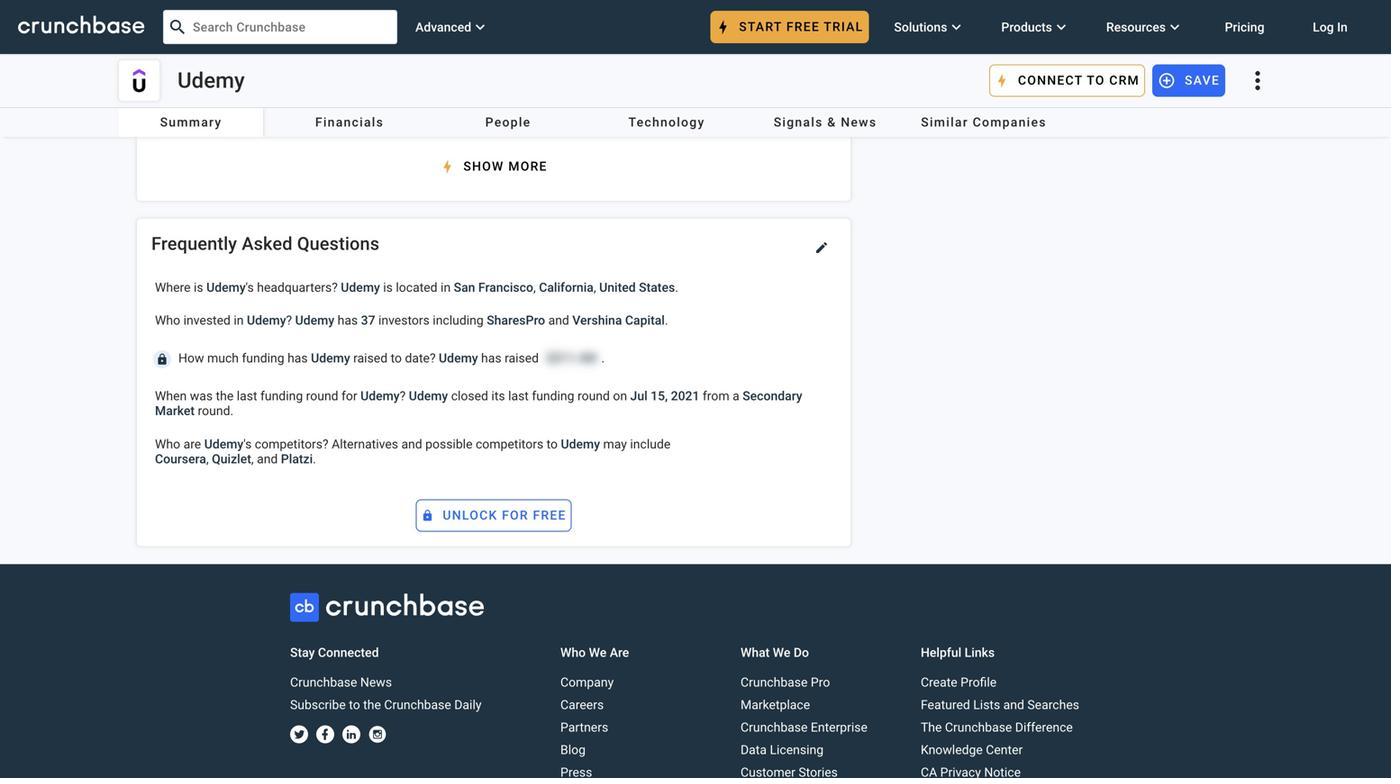 Task type: describe. For each thing, give the bounding box(es) containing it.
2,667
[[245, 2, 277, 17]]

much
[[207, 351, 239, 366]]

secondary
[[743, 389, 803, 404]]

. right $311.4m at the top left of page
[[602, 351, 605, 366]]

2 • from the left
[[594, 92, 599, 107]]

1 horizontal spatial has
[[338, 313, 358, 328]]

the inside "crunchbase news subscribe to the crunchbase daily"
[[363, 698, 381, 713]]

resources
[[1107, 20, 1167, 34]]

to left date?
[[391, 351, 402, 366]]

news inside "crunchbase news subscribe to the crunchbase daily"
[[361, 675, 392, 690]]

25
[[245, 92, 260, 107]]

and down competitors?
[[257, 452, 278, 467]]

log in link
[[1288, 0, 1374, 54]]

we for are
[[589, 646, 607, 661]]

people link
[[436, 108, 581, 137]]

pledge
[[245, 70, 284, 85]]

2 horizontal spatial in
[[441, 280, 451, 295]]

104
[[602, 92, 623, 107]]

when
[[155, 389, 187, 404]]

crunchbase down the marketplace link
[[741, 721, 808, 735]]

pledge 1% startups that exited in 2022
[[245, 70, 464, 85]]

1 number of investors from the top
[[245, 2, 703, 32]]

more actions image
[[1244, 66, 1273, 95]]

products
[[1002, 20, 1053, 34]]

0 horizontal spatial for
[[342, 389, 358, 404]]

and left possible
[[402, 437, 423, 452]]

difference
[[1016, 721, 1074, 735]]

show more button
[[435, 145, 553, 188]]

profile
[[961, 675, 997, 690]]

alternatives
[[332, 437, 398, 452]]

featured lists and searches link
[[921, 698, 1080, 713]]

its
[[492, 389, 505, 404]]

who invested in udemy ? udemy has 37 investors including sharespro and vershina capital .
[[155, 313, 669, 328]]

0 horizontal spatial has
[[288, 351, 308, 366]]

the crunchbase difference link
[[921, 721, 1074, 735]]

vershina
[[573, 313, 622, 328]]

when was the last funding round for udemy ? udemy closed its last funding round on jul 15, 2021 from a
[[155, 389, 743, 404]]

secondary market link
[[155, 389, 803, 419]]

united states link
[[596, 280, 675, 295]]

start
[[739, 19, 783, 34]]

unlock for free
[[443, 509, 567, 523]]

sharespro link
[[487, 313, 546, 328]]

united
[[600, 280, 636, 295]]

helpful links
[[921, 646, 995, 661]]

california link
[[536, 280, 594, 295]]

subscribe
[[290, 698, 346, 713]]

total
[[467, 92, 496, 107]]

2 investors from the top
[[245, 108, 297, 122]]

create
[[921, 675, 958, 690]]

who for who invested in udemy ? udemy has 37 investors including sharespro and vershina capital .
[[155, 313, 180, 328]]

start free trial link
[[711, 5, 869, 49]]

save button
[[1153, 59, 1226, 102]]

1 vertical spatial ?
[[400, 389, 406, 404]]

and down california link
[[549, 313, 570, 328]]

1 raised from the left
[[353, 351, 388, 366]]

crunchbase image
[[326, 594, 484, 617]]

who for who are udemy 's competitors? alternatives and possible competitors to udemy may include coursera , quizlet , and platzi .
[[155, 437, 180, 452]]

products button
[[984, 0, 1089, 54]]

1%
[[287, 70, 304, 85]]

blog
[[561, 743, 586, 758]]

similar companies link
[[912, 108, 1057, 137]]

, left quizlet
[[206, 452, 209, 467]]

funding up competitors?
[[261, 389, 303, 404]]

the
[[921, 721, 942, 735]]

daily
[[455, 698, 482, 713]]

knowledge
[[921, 743, 983, 758]]

stay
[[290, 646, 315, 661]]

closed
[[451, 389, 489, 404]]

from
[[703, 389, 730, 404]]

who for who we are
[[561, 646, 586, 661]]

crunchbase left daily
[[384, 698, 451, 713]]

crunchbase up the marketplace link
[[741, 675, 808, 690]]

start free trial
[[739, 19, 864, 34]]

for inside button
[[502, 509, 529, 523]]

connect to crm
[[1019, 73, 1140, 88]]

coursera
[[155, 452, 206, 467]]

people
[[486, 115, 531, 130]]

2 horizontal spatial has
[[481, 351, 502, 366]]

2 vertical spatial in
[[234, 313, 244, 328]]

include
[[630, 437, 671, 452]]

funding down $311.4m at the top left of page
[[532, 389, 575, 404]]

on
[[613, 389, 628, 404]]

104 link
[[602, 92, 623, 107]]

data licensing link
[[741, 743, 824, 758]]

. right united
[[675, 280, 679, 295]]

in
[[1338, 20, 1348, 34]]

searches
[[1028, 698, 1080, 713]]

and inside create profile featured lists and searches the crunchbase difference knowledge center
[[1004, 698, 1025, 713]]

show
[[464, 159, 504, 174]]

2 round from the left
[[578, 389, 610, 404]]

solutions button
[[877, 0, 984, 54]]

coursera link
[[155, 452, 206, 467]]

connect
[[1019, 73, 1084, 88]]

crunchbase news link
[[290, 675, 392, 690]]

1 • from the left
[[406, 92, 411, 107]]

Search Crunchbase field
[[163, 10, 398, 44]]

knowledge center link
[[921, 743, 1023, 758]]

pricing link
[[1203, 0, 1288, 54]]

that
[[358, 70, 381, 85]]

more
[[509, 159, 548, 174]]

frequently asked questions
[[151, 233, 380, 255]]

pricing
[[1226, 20, 1265, 34]]

financials
[[315, 115, 384, 130]]

headquarters?
[[257, 280, 338, 295]]

, left platzi
[[251, 452, 254, 467]]

1 investors from the top
[[245, 17, 297, 32]]

's for 's headquarters?
[[246, 280, 254, 295]]

0 horizontal spatial ?
[[286, 313, 292, 328]]

trial
[[824, 19, 864, 34]]

who we are
[[561, 646, 630, 661]]

summary link
[[119, 108, 263, 137]]

crunchbase pro link
[[741, 675, 831, 690]]

connected
[[318, 646, 379, 661]]

1 round from the left
[[306, 389, 339, 404]]

2 number of investors from the top
[[245, 92, 686, 122]]

2 raised from the left
[[505, 351, 539, 366]]

crunchbase enterprise link
[[741, 721, 868, 735]]



Task type: locate. For each thing, give the bounding box(es) containing it.
news inside signals & news link
[[841, 115, 877, 130]]

is right where
[[194, 280, 203, 295]]

subscribe to the crunchbase daily link
[[290, 698, 482, 713]]

2021
[[671, 389, 700, 404]]

1 vertical spatial number of investors
[[245, 92, 686, 122]]

's up quizlet
[[244, 437, 252, 452]]

technology link
[[595, 108, 739, 137]]

startups
[[307, 70, 355, 85]]

in left the 2022
[[422, 70, 432, 85]]

create profile link
[[921, 675, 997, 690]]

number of investors up the 2022
[[245, 2, 703, 32]]

save
[[1185, 73, 1221, 88]]

• left 104
[[594, 92, 599, 107]]

organizations for 2,667 number of organizations
[[343, 2, 420, 17]]

quizlet
[[212, 452, 251, 467]]

signals
[[774, 115, 824, 130]]

round.
[[195, 404, 234, 419]]

investors down 25 link
[[245, 108, 297, 122]]

news right &
[[841, 115, 877, 130]]

1 vertical spatial news
[[361, 675, 392, 690]]

's for 's competitors? alternatives and possible competitors to
[[244, 437, 252, 452]]

in right invested at the top
[[234, 313, 244, 328]]

california
[[539, 280, 594, 295]]

$578.1m
[[414, 92, 464, 107]]

to inside "crunchbase news subscribe to the crunchbase daily"
[[349, 698, 360, 713]]

crunchbase pro marketplace crunchbase enterprise data licensing
[[741, 675, 868, 758]]

0 horizontal spatial we
[[589, 646, 607, 661]]

crm
[[1110, 73, 1140, 88]]

for left free
[[502, 509, 529, 523]]

has down headquarters?
[[288, 351, 308, 366]]

news up subscribe to the crunchbase daily link
[[361, 675, 392, 690]]

's down frequently asked questions
[[246, 280, 254, 295]]

we left do
[[773, 646, 791, 661]]

0 horizontal spatial •
[[406, 92, 411, 107]]

partners link
[[561, 721, 609, 735]]

37 link
[[361, 313, 375, 328]]

raised down "sharespro"
[[505, 351, 539, 366]]

. down "states"
[[665, 313, 669, 328]]

connect to crm button
[[990, 59, 1146, 102]]

date?
[[405, 351, 436, 366]]

1 vertical spatial organizations
[[326, 92, 403, 107]]

0 horizontal spatial last
[[237, 389, 257, 404]]

1 vertical spatial who
[[155, 437, 180, 452]]

0 horizontal spatial news
[[361, 675, 392, 690]]

san
[[454, 280, 475, 295]]

's inside who are udemy 's competitors? alternatives and possible competitors to udemy may include coursera , quizlet , and platzi .
[[244, 437, 252, 452]]

, left california
[[534, 280, 536, 295]]

enterprise
[[811, 721, 868, 735]]

may
[[604, 437, 627, 452]]

crunchbase news subscribe to the crunchbase daily
[[290, 675, 482, 713]]

has up its
[[481, 351, 502, 366]]

1 horizontal spatial the
[[363, 698, 381, 713]]

0 vertical spatial news
[[841, 115, 877, 130]]

2 last from the left
[[509, 389, 529, 404]]

round left on
[[578, 389, 610, 404]]

0 vertical spatial investors
[[245, 17, 297, 32]]

marketplace
[[741, 698, 811, 713]]

0 horizontal spatial the
[[216, 389, 234, 404]]

?
[[286, 313, 292, 328], [400, 389, 406, 404]]

company careers partners blog
[[561, 675, 614, 758]]

competitors?
[[255, 437, 329, 452]]

0 vertical spatial organizations
[[343, 2, 420, 17]]

1 horizontal spatial for
[[502, 509, 529, 523]]

how much funding has udemy raised to date? udemy has raised $311.4m .
[[178, 351, 605, 366]]

investors
[[379, 313, 430, 328]]

1 vertical spatial for
[[502, 509, 529, 523]]

1 horizontal spatial last
[[509, 389, 529, 404]]

's
[[246, 280, 254, 295], [244, 437, 252, 452]]

udemy link
[[207, 280, 246, 295], [341, 280, 380, 295], [247, 313, 286, 328], [295, 313, 335, 328], [311, 351, 350, 366], [439, 351, 478, 366], [361, 389, 400, 404], [409, 389, 448, 404], [204, 437, 244, 452], [561, 437, 600, 452]]

asked
[[242, 233, 293, 255]]

secondary market
[[155, 389, 803, 419]]

1 horizontal spatial •
[[594, 92, 599, 107]]

2 we from the left
[[773, 646, 791, 661]]

1 we from the left
[[589, 646, 607, 661]]

0 vertical spatial for
[[342, 389, 358, 404]]

2 vertical spatial who
[[561, 646, 586, 661]]

licensing
[[770, 743, 824, 758]]

how
[[178, 351, 204, 366]]

company link
[[561, 675, 614, 690]]

who inside who are udemy 's competitors? alternatives and possible competitors to udemy may include coursera , quizlet , and platzi .
[[155, 437, 180, 452]]

number
[[280, 2, 325, 17], [643, 2, 688, 17], [263, 92, 308, 107], [626, 92, 672, 107]]

free
[[787, 19, 820, 34]]

0 horizontal spatial in
[[234, 313, 244, 328]]

1 horizontal spatial we
[[773, 646, 791, 661]]

center
[[986, 743, 1023, 758]]

a
[[733, 389, 740, 404]]

last right its
[[509, 389, 529, 404]]

to left the crm
[[1087, 73, 1106, 88]]

organizations for 25 number of organizations • $578.1m total funding amount • 104
[[326, 92, 403, 107]]

0 horizontal spatial is
[[194, 280, 203, 295]]

0 vertical spatial 's
[[246, 280, 254, 295]]

organizations up advanced
[[343, 2, 420, 17]]

we
[[589, 646, 607, 661], [773, 646, 791, 661]]

0 vertical spatial the
[[216, 389, 234, 404]]

0 vertical spatial number of investors
[[245, 2, 703, 32]]

for up alternatives
[[342, 389, 358, 404]]

crunchbase
[[290, 675, 357, 690], [741, 675, 808, 690], [384, 698, 451, 713], [741, 721, 808, 735], [946, 721, 1013, 735]]

who up coursera 'link'
[[155, 437, 180, 452]]

1 horizontal spatial is
[[383, 280, 393, 295]]

blog link
[[561, 743, 586, 758]]

are
[[184, 437, 201, 452]]

25 link
[[245, 92, 260, 107]]

1 vertical spatial investors
[[245, 108, 297, 122]]

news
[[841, 115, 877, 130], [361, 675, 392, 690]]

partners
[[561, 721, 609, 735]]

round up competitors?
[[306, 389, 339, 404]]

who down where
[[155, 313, 180, 328]]

0 horizontal spatial round
[[306, 389, 339, 404]]

to down crunchbase news link
[[349, 698, 360, 713]]

market
[[155, 404, 195, 419]]

to inside who are udemy 's competitors? alternatives and possible competitors to udemy may include coursera , quizlet , and platzi .
[[547, 437, 558, 452]]

the down crunchbase news link
[[363, 698, 381, 713]]

platzi
[[281, 452, 313, 467]]

funding right much
[[242, 351, 285, 366]]

1 vertical spatial 's
[[244, 437, 252, 452]]

is left located
[[383, 280, 393, 295]]

, left united
[[594, 280, 596, 295]]

1 horizontal spatial round
[[578, 389, 610, 404]]

careers link
[[561, 698, 604, 713]]

• down exited
[[406, 92, 411, 107]]

located
[[396, 280, 438, 295]]

possible
[[426, 437, 473, 452]]

advanced
[[416, 20, 472, 34]]

1 is from the left
[[194, 280, 203, 295]]

links
[[965, 646, 995, 661]]

udemy logo image
[[119, 60, 160, 101]]

&
[[828, 115, 837, 130]]

where is udemy 's headquarters? udemy is located in san francisco , california , united states .
[[155, 280, 679, 295]]

helpful
[[921, 646, 962, 661]]

what we do
[[741, 646, 810, 661]]

jul
[[631, 389, 648, 404]]

0 vertical spatial who
[[155, 313, 180, 328]]

in left san
[[441, 280, 451, 295]]

sharespro
[[487, 313, 546, 328]]

company
[[561, 675, 614, 690]]

resources button
[[1089, 0, 1203, 54]]

investors down 2,667
[[245, 17, 297, 32]]

button__ripple image
[[153, 351, 171, 369]]

0 horizontal spatial raised
[[353, 351, 388, 366]]

2,667 link
[[245, 2, 277, 17]]

exited
[[384, 70, 419, 85]]

organizations down "that"
[[326, 92, 403, 107]]

we for do
[[773, 646, 791, 661]]

what
[[741, 646, 770, 661]]

francisco
[[479, 280, 534, 295]]

invested
[[184, 313, 231, 328]]

raised down '37'
[[353, 351, 388, 366]]

data
[[741, 743, 767, 758]]

0 vertical spatial in
[[422, 70, 432, 85]]

similar
[[922, 115, 969, 130]]

to inside button
[[1087, 73, 1106, 88]]

? down how much funding has udemy raised to date? udemy has raised $311.4m .
[[400, 389, 406, 404]]

technology
[[629, 115, 705, 130]]

1 horizontal spatial news
[[841, 115, 877, 130]]

raised
[[353, 351, 388, 366], [505, 351, 539, 366]]

has left '37'
[[338, 313, 358, 328]]

is
[[194, 280, 203, 295], [383, 280, 393, 295]]

1 horizontal spatial raised
[[505, 351, 539, 366]]

free
[[533, 509, 567, 523]]

to right competitors
[[547, 437, 558, 452]]

. inside who are udemy 's competitors? alternatives and possible competitors to udemy may include coursera , quizlet , and platzi .
[[313, 452, 316, 467]]

show more
[[464, 159, 548, 174]]

? down headquarters?
[[286, 313, 292, 328]]

to
[[1087, 73, 1106, 88], [391, 351, 402, 366], [547, 437, 558, 452], [349, 698, 360, 713]]

1 last from the left
[[237, 389, 257, 404]]

crunchbase up knowledge center link
[[946, 721, 1013, 735]]

funding
[[499, 92, 544, 107]]

last
[[237, 389, 257, 404], [509, 389, 529, 404]]

and right lists
[[1004, 698, 1025, 713]]

1 horizontal spatial ?
[[400, 389, 406, 404]]

1 vertical spatial in
[[441, 280, 451, 295]]

number of investors down the 2022
[[245, 92, 686, 122]]

signals & news link
[[754, 108, 898, 137]]

2 is from the left
[[383, 280, 393, 295]]

. down competitors?
[[313, 452, 316, 467]]

who up company 'link'
[[561, 646, 586, 661]]

the up round.
[[216, 389, 234, 404]]

0 vertical spatial ?
[[286, 313, 292, 328]]

stay connected
[[290, 646, 379, 661]]

last down much
[[237, 389, 257, 404]]

1 vertical spatial the
[[363, 698, 381, 713]]

,
[[534, 280, 536, 295], [594, 280, 596, 295], [206, 452, 209, 467], [251, 452, 254, 467]]

san francisco link
[[454, 280, 534, 295]]

2022
[[435, 70, 464, 85]]

crunchbase inside create profile featured lists and searches the crunchbase difference knowledge center
[[946, 721, 1013, 735]]

crunchbase up subscribe
[[290, 675, 357, 690]]

1 horizontal spatial in
[[422, 70, 432, 85]]

we left are
[[589, 646, 607, 661]]



Task type: vqa. For each thing, say whether or not it's contained in the screenshot.


